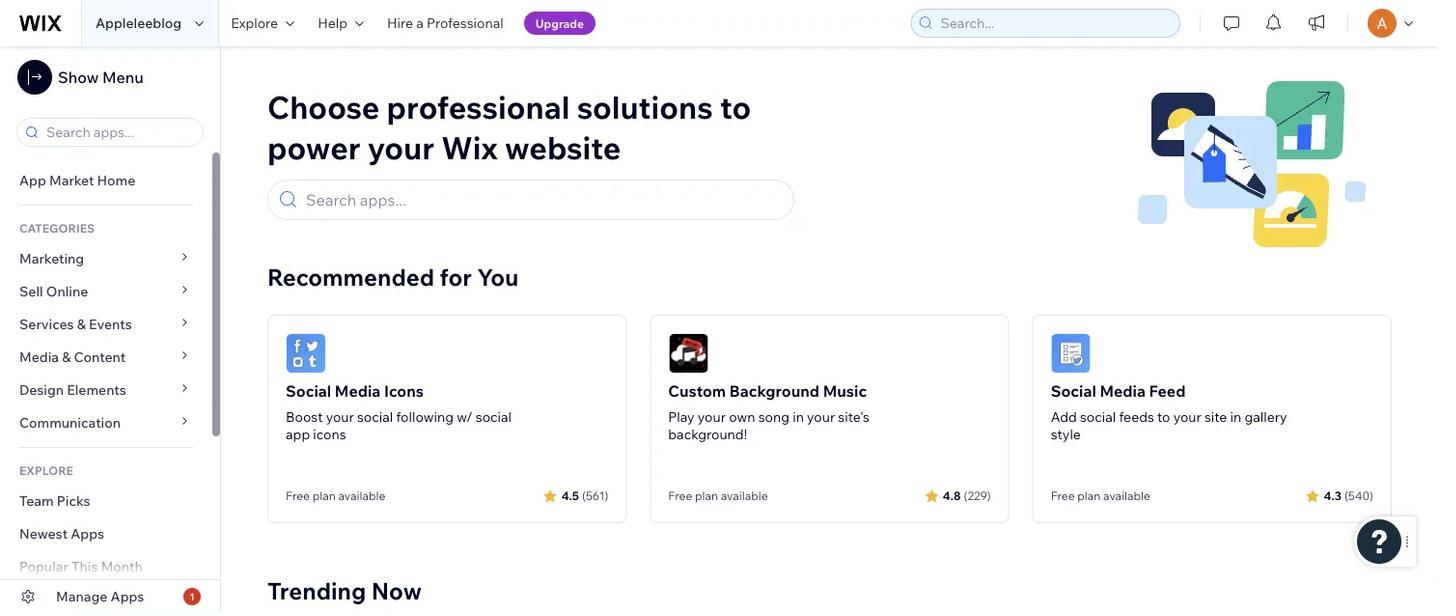 Task type: vqa. For each thing, say whether or not it's contained in the screenshot.
for
yes



Task type: describe. For each thing, give the bounding box(es) containing it.
solutions
[[577, 87, 713, 127]]

this
[[71, 558, 98, 575]]

icons
[[313, 426, 346, 443]]

sell
[[19, 283, 43, 300]]

plan for social media icons
[[313, 489, 336, 503]]

team
[[19, 492, 54, 509]]

choose professional solutions to power your wix website
[[267, 87, 751, 167]]

show
[[58, 68, 99, 87]]

free for social media feed
[[1051, 489, 1075, 503]]

hire a professional
[[387, 14, 504, 31]]

feeds
[[1120, 408, 1155, 425]]

app market home
[[19, 172, 135, 189]]

4.3
[[1324, 488, 1342, 503]]

social media feed add social feeds to your site in gallery style
[[1051, 381, 1288, 443]]

social media icons logo image
[[286, 333, 326, 374]]

apps for manage apps
[[111, 588, 144, 605]]

wix
[[441, 128, 498, 167]]

4.8 (229)
[[943, 488, 991, 503]]

recommended
[[267, 263, 435, 292]]

trending now
[[267, 576, 422, 605]]

custom background music logo image
[[669, 333, 709, 374]]

you
[[477, 263, 519, 292]]

content
[[74, 349, 126, 365]]

services & events
[[19, 316, 132, 333]]

free plan available for social media feed
[[1051, 489, 1151, 503]]

app
[[286, 426, 310, 443]]

manage
[[56, 588, 108, 605]]

2 social from the left
[[476, 408, 512, 425]]

recommended for you
[[267, 263, 519, 292]]

elements
[[67, 381, 126, 398]]

services & events link
[[0, 308, 212, 341]]

social inside "social media feed add social feeds to your site in gallery style"
[[1081, 408, 1117, 425]]

to inside "social media feed add social feeds to your site in gallery style"
[[1158, 408, 1171, 425]]

free for social media icons
[[286, 489, 310, 503]]

social media icons boost your social following w/ social app icons
[[286, 381, 512, 443]]

media inside sidebar element
[[19, 349, 59, 365]]

trending
[[267, 576, 366, 605]]

(561)
[[582, 488, 609, 503]]

newest
[[19, 525, 68, 542]]

design elements
[[19, 381, 126, 398]]

marketing link
[[0, 242, 212, 275]]

background
[[730, 381, 820, 401]]

available for music
[[721, 489, 768, 503]]

media & content
[[19, 349, 126, 365]]

choose
[[267, 87, 380, 127]]

custom background music play your own song in your site's background!
[[669, 381, 870, 443]]

sidebar element
[[0, 46, 221, 613]]

events
[[89, 316, 132, 333]]

app
[[19, 172, 46, 189]]

free plan available for social media icons
[[286, 489, 386, 503]]

site
[[1205, 408, 1228, 425]]

newest apps link
[[0, 518, 212, 550]]

upgrade
[[536, 16, 584, 30]]

4.5
[[562, 488, 579, 503]]

for
[[440, 263, 472, 292]]

show menu
[[58, 68, 144, 87]]

a
[[416, 14, 424, 31]]

newest apps
[[19, 525, 104, 542]]

communication
[[19, 414, 124, 431]]

your inside "social media feed add social feeds to your site in gallery style"
[[1174, 408, 1202, 425]]

your left 'site's'
[[807, 408, 835, 425]]

background!
[[669, 426, 747, 443]]

free for custom background music
[[669, 489, 693, 503]]

power
[[267, 128, 361, 167]]

& for media
[[62, 349, 71, 365]]

hire
[[387, 14, 413, 31]]

your up background!
[[698, 408, 726, 425]]

following
[[396, 408, 454, 425]]

boost
[[286, 408, 323, 425]]

4.5 (561)
[[562, 488, 609, 503]]



Task type: locate. For each thing, give the bounding box(es) containing it.
gallery
[[1245, 408, 1288, 425]]

appleleeblog
[[96, 14, 182, 31]]

1 social from the left
[[357, 408, 393, 425]]

0 horizontal spatial social
[[357, 408, 393, 425]]

sell online
[[19, 283, 88, 300]]

music
[[823, 381, 867, 401]]

2 horizontal spatial free plan available
[[1051, 489, 1151, 503]]

available
[[338, 489, 386, 503], [721, 489, 768, 503], [1104, 489, 1151, 503]]

to down feed at the right
[[1158, 408, 1171, 425]]

0 vertical spatial to
[[720, 87, 751, 127]]

upgrade button
[[524, 12, 596, 35]]

Search apps... field
[[41, 119, 197, 146], [300, 181, 785, 219]]

plan down background!
[[695, 489, 719, 503]]

your left site at the right bottom of page
[[1174, 408, 1202, 425]]

1 horizontal spatial search apps... field
[[300, 181, 785, 219]]

0 horizontal spatial free
[[286, 489, 310, 503]]

social right w/
[[476, 408, 512, 425]]

website
[[505, 128, 621, 167]]

media inside "social media feed add social feeds to your site in gallery style"
[[1100, 381, 1146, 401]]

2 horizontal spatial free
[[1051, 489, 1075, 503]]

w/
[[457, 408, 473, 425]]

media inside social media icons boost your social following w/ social app icons
[[335, 381, 381, 401]]

show menu button
[[17, 60, 144, 95]]

free
[[286, 489, 310, 503], [669, 489, 693, 503], [1051, 489, 1075, 503]]

1 horizontal spatial free
[[669, 489, 693, 503]]

available down background!
[[721, 489, 768, 503]]

2 plan from the left
[[695, 489, 719, 503]]

team picks link
[[0, 485, 212, 518]]

1 vertical spatial to
[[1158, 408, 1171, 425]]

plan down icons
[[313, 489, 336, 503]]

media for social media feed
[[1100, 381, 1146, 401]]

marketing
[[19, 250, 84, 267]]

professional
[[427, 14, 504, 31]]

custom
[[669, 381, 726, 401]]

2 free plan available from the left
[[669, 489, 768, 503]]

search apps... field down website
[[300, 181, 785, 219]]

explore
[[19, 463, 73, 478]]

your up icons
[[326, 408, 354, 425]]

3 free plan available from the left
[[1051, 489, 1151, 503]]

1 horizontal spatial social
[[476, 408, 512, 425]]

3 plan from the left
[[1078, 489, 1101, 503]]

play
[[669, 408, 695, 425]]

icons
[[384, 381, 424, 401]]

in right song
[[793, 408, 804, 425]]

social
[[286, 381, 331, 401], [1051, 381, 1097, 401]]

1 horizontal spatial in
[[1231, 408, 1242, 425]]

0 horizontal spatial apps
[[71, 525, 104, 542]]

menu
[[102, 68, 144, 87]]

1 horizontal spatial available
[[721, 489, 768, 503]]

0 horizontal spatial available
[[338, 489, 386, 503]]

0 vertical spatial apps
[[71, 525, 104, 542]]

communication link
[[0, 407, 212, 439]]

available down feeds
[[1104, 489, 1151, 503]]

site's
[[839, 408, 870, 425]]

1 horizontal spatial to
[[1158, 408, 1171, 425]]

social up boost
[[286, 381, 331, 401]]

media up the design
[[19, 349, 59, 365]]

media left icons
[[335, 381, 381, 401]]

picks
[[57, 492, 90, 509]]

2 horizontal spatial available
[[1104, 489, 1151, 503]]

1 vertical spatial &
[[62, 349, 71, 365]]

& left "events"
[[77, 316, 86, 333]]

search apps... field up home
[[41, 119, 197, 146]]

(229)
[[964, 488, 991, 503]]

1 vertical spatial search apps... field
[[300, 181, 785, 219]]

1 free plan available from the left
[[286, 489, 386, 503]]

song
[[759, 408, 790, 425]]

social inside social media icons boost your social following w/ social app icons
[[286, 381, 331, 401]]

free down background!
[[669, 489, 693, 503]]

1 horizontal spatial free plan available
[[669, 489, 768, 503]]

free down style in the right bottom of the page
[[1051, 489, 1075, 503]]

1 horizontal spatial plan
[[695, 489, 719, 503]]

plan for social media feed
[[1078, 489, 1101, 503]]

your
[[368, 128, 435, 167], [326, 408, 354, 425], [698, 408, 726, 425], [807, 408, 835, 425], [1174, 408, 1202, 425]]

to inside choose professional solutions to power your wix website
[[720, 87, 751, 127]]

to right solutions
[[720, 87, 751, 127]]

design elements link
[[0, 374, 212, 407]]

categories
[[19, 221, 95, 235]]

0 horizontal spatial plan
[[313, 489, 336, 503]]

team picks
[[19, 492, 90, 509]]

free down app
[[286, 489, 310, 503]]

(540)
[[1345, 488, 1374, 503]]

apps down month
[[111, 588, 144, 605]]

add
[[1051, 408, 1077, 425]]

social for social media icons
[[286, 381, 331, 401]]

1
[[190, 590, 195, 603]]

popular this month link
[[0, 550, 212, 583]]

help button
[[306, 0, 376, 46]]

hire a professional link
[[376, 0, 515, 46]]

design
[[19, 381, 64, 398]]

available for icons
[[338, 489, 386, 503]]

0 horizontal spatial &
[[62, 349, 71, 365]]

popular this month
[[19, 558, 143, 575]]

3 social from the left
[[1081, 408, 1117, 425]]

1 available from the left
[[338, 489, 386, 503]]

1 horizontal spatial &
[[77, 316, 86, 333]]

own
[[729, 408, 756, 425]]

online
[[46, 283, 88, 300]]

sell online link
[[0, 275, 212, 308]]

media for social media icons
[[335, 381, 381, 401]]

4.8
[[943, 488, 961, 503]]

social up add
[[1051, 381, 1097, 401]]

1 plan from the left
[[313, 489, 336, 503]]

your left wix
[[368, 128, 435, 167]]

help
[[318, 14, 348, 31]]

plan for custom background music
[[695, 489, 719, 503]]

4.3 (540)
[[1324, 488, 1374, 503]]

in
[[793, 408, 804, 425], [1231, 408, 1242, 425]]

1 in from the left
[[793, 408, 804, 425]]

2 available from the left
[[721, 489, 768, 503]]

1 social from the left
[[286, 381, 331, 401]]

app market home link
[[0, 164, 212, 197]]

2 horizontal spatial plan
[[1078, 489, 1101, 503]]

apps for newest apps
[[71, 525, 104, 542]]

1 horizontal spatial social
[[1051, 381, 1097, 401]]

apps up this
[[71, 525, 104, 542]]

social
[[357, 408, 393, 425], [476, 408, 512, 425], [1081, 408, 1117, 425]]

manage apps
[[56, 588, 144, 605]]

1 horizontal spatial media
[[335, 381, 381, 401]]

Search... field
[[935, 10, 1174, 37]]

free plan available for custom background music
[[669, 489, 768, 503]]

2 horizontal spatial media
[[1100, 381, 1146, 401]]

media & content link
[[0, 341, 212, 374]]

social down icons
[[357, 408, 393, 425]]

available for feed
[[1104, 489, 1151, 503]]

2 in from the left
[[1231, 408, 1242, 425]]

social for social media feed
[[1051, 381, 1097, 401]]

apps
[[71, 525, 104, 542], [111, 588, 144, 605]]

professional
[[387, 87, 570, 127]]

services
[[19, 316, 74, 333]]

social right add
[[1081, 408, 1117, 425]]

0 horizontal spatial search apps... field
[[41, 119, 197, 146]]

free plan available down icons
[[286, 489, 386, 503]]

style
[[1051, 426, 1081, 443]]

your inside choose professional solutions to power your wix website
[[368, 128, 435, 167]]

2 horizontal spatial social
[[1081, 408, 1117, 425]]

popular
[[19, 558, 68, 575]]

in right site at the right bottom of page
[[1231, 408, 1242, 425]]

& for services
[[77, 316, 86, 333]]

& left content
[[62, 349, 71, 365]]

0 vertical spatial &
[[77, 316, 86, 333]]

now
[[371, 576, 422, 605]]

3 available from the left
[[1104, 489, 1151, 503]]

social inside "social media feed add social feeds to your site in gallery style"
[[1051, 381, 1097, 401]]

1 horizontal spatial apps
[[111, 588, 144, 605]]

3 free from the left
[[1051, 489, 1075, 503]]

0 vertical spatial search apps... field
[[41, 119, 197, 146]]

0 horizontal spatial free plan available
[[286, 489, 386, 503]]

social media feed logo image
[[1051, 333, 1092, 374]]

explore
[[231, 14, 278, 31]]

free plan available down background!
[[669, 489, 768, 503]]

0 horizontal spatial to
[[720, 87, 751, 127]]

2 free from the left
[[669, 489, 693, 503]]

free plan available down style in the right bottom of the page
[[1051, 489, 1151, 503]]

0 horizontal spatial social
[[286, 381, 331, 401]]

2 social from the left
[[1051, 381, 1097, 401]]

in inside custom background music play your own song in your site's background!
[[793, 408, 804, 425]]

0 horizontal spatial in
[[793, 408, 804, 425]]

feed
[[1150, 381, 1186, 401]]

0 horizontal spatial media
[[19, 349, 59, 365]]

market
[[49, 172, 94, 189]]

&
[[77, 316, 86, 333], [62, 349, 71, 365]]

plan down style in the right bottom of the page
[[1078, 489, 1101, 503]]

available down icons
[[338, 489, 386, 503]]

home
[[97, 172, 135, 189]]

1 vertical spatial apps
[[111, 588, 144, 605]]

search apps... field inside sidebar element
[[41, 119, 197, 146]]

in inside "social media feed add social feeds to your site in gallery style"
[[1231, 408, 1242, 425]]

month
[[101, 558, 143, 575]]

your inside social media icons boost your social following w/ social app icons
[[326, 408, 354, 425]]

media up feeds
[[1100, 381, 1146, 401]]

1 free from the left
[[286, 489, 310, 503]]



